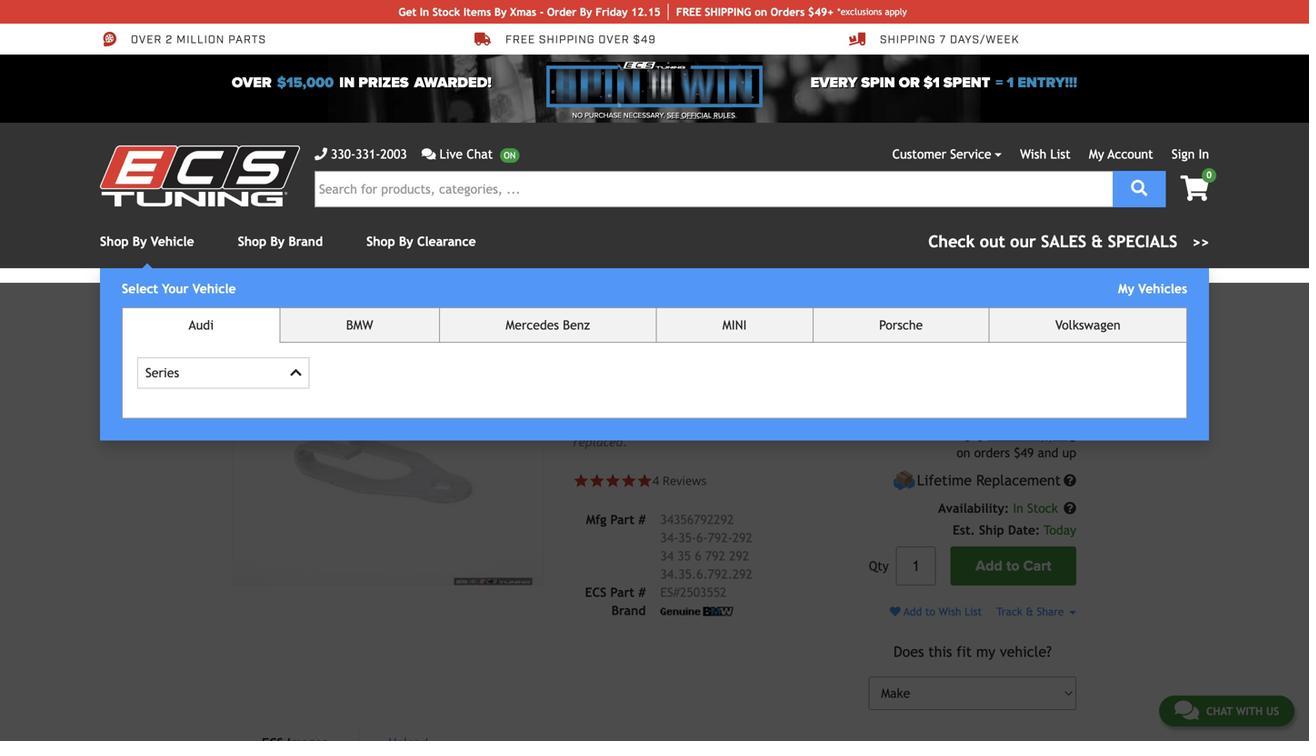 Task type: locate. For each thing, give the bounding box(es) containing it.
chat inside 'link'
[[467, 147, 493, 161]]

1 vertical spatial wish
[[939, 605, 962, 618]]

star image up mfg part #
[[605, 473, 621, 489]]

2 # from the top
[[639, 585, 646, 600]]

2 vertical spatial in
[[1013, 501, 1024, 516]]

1 horizontal spatial shop
[[238, 234, 267, 249]]

rules
[[714, 111, 736, 120]]

list left my account
[[1051, 147, 1071, 161]]

to
[[978, 302, 990, 316], [1007, 558, 1020, 575], [926, 605, 936, 618]]

time
[[717, 416, 744, 431]]

2 shop from the left
[[238, 234, 267, 249]]

0 vertical spatial brand
[[289, 234, 323, 249]]

shop by vehicle
[[100, 234, 194, 249]]

shop by clearance link
[[367, 234, 476, 249]]

on down free shipping image
[[957, 446, 971, 460]]

2 horizontal spatial shop
[[367, 234, 395, 249]]

0 horizontal spatial shop
[[100, 234, 129, 249]]

over left 2
[[131, 33, 162, 47]]

$49 down 12.15
[[633, 33, 656, 47]]

shipping up and
[[1022, 425, 1077, 442]]

genuine bmw link
[[315, 296, 390, 309]]

this
[[929, 643, 953, 660]]

days/week
[[950, 33, 1020, 47]]

live
[[440, 147, 463, 161]]

by for shop by clearance
[[399, 234, 413, 249]]

0
[[1207, 170, 1212, 180]]

free up orders
[[989, 425, 1018, 442]]

1 vertical spatial in
[[1199, 147, 1210, 161]]

to left pick
[[978, 302, 990, 316]]

no purchase necessary. see official rules .
[[572, 111, 737, 120]]

should
[[573, 416, 612, 431]]

on right the ping
[[755, 5, 768, 18]]

shop up home
[[238, 234, 267, 249]]

0 vertical spatial $49
[[633, 33, 656, 47]]

1 vertical spatial bmw
[[346, 318, 373, 332]]

4 reviews link
[[653, 472, 707, 489]]

phone image
[[315, 148, 327, 161]]

2 vertical spatial to
[[926, 605, 936, 618]]

1 vertical spatial my
[[1119, 281, 1135, 296]]

None text field
[[896, 547, 936, 586]]

0 horizontal spatial in
[[420, 5, 429, 18]]

by left 'clearance'
[[399, 234, 413, 249]]

add
[[976, 558, 1003, 575], [904, 605, 922, 618]]

genuine
[[315, 296, 355, 309]]

date:
[[1008, 523, 1040, 538]]

0 vertical spatial #
[[639, 512, 646, 527]]

1 horizontal spatial $49
[[1014, 446, 1034, 460]]

list up does this fit my vehicle?
[[965, 605, 982, 618]]

1 vertical spatial brand
[[612, 603, 646, 618]]

over
[[131, 33, 162, 47], [232, 74, 272, 92]]

1 horizontal spatial wish
[[1020, 147, 1047, 161]]

to right heart icon
[[926, 605, 936, 618]]

page
[[280, 296, 302, 309]]

0 vertical spatial list
[[1051, 147, 1071, 161]]

0 horizontal spatial free
[[506, 33, 536, 47]]

see
[[667, 111, 680, 120]]

wish list link
[[1020, 147, 1071, 161]]

star image
[[573, 473, 589, 489], [589, 473, 605, 489], [637, 473, 653, 489]]

shop by vehicle link
[[100, 234, 194, 249]]

ecs tuning 'spin to win' contest logo image
[[547, 62, 763, 107]]

$49 inside free shipping on orders $49 and up
[[1014, 446, 1034, 460]]

0 horizontal spatial $49
[[633, 33, 656, 47]]

to left "cart"
[[1007, 558, 1020, 575]]

free
[[506, 33, 536, 47], [989, 425, 1018, 442]]

0 horizontal spatial wish
[[939, 605, 962, 618]]

free inside free shipping over $49 link
[[506, 33, 536, 47]]

chat left "with"
[[1207, 705, 1233, 718]]

free shipping image
[[964, 429, 985, 442]]

0 vertical spatial my
[[1089, 147, 1105, 161]]

1 vertical spatial stock
[[1028, 501, 1058, 516]]

0 vertical spatial over
[[131, 33, 162, 47]]

1 part from the top
[[611, 512, 635, 527]]

in up est. ship date: today
[[1013, 501, 1024, 516]]

your
[[162, 281, 189, 296]]

brand up page
[[289, 234, 323, 249]]

benz
[[563, 318, 590, 332]]

my left account
[[1089, 147, 1105, 161]]

cart
[[1024, 558, 1052, 575]]

#
[[639, 512, 646, 527], [639, 585, 646, 600]]

brand down 34356792292 34-35-6-792-292 34 35 6 792 292 34.35.6.792.292 ecs part #
[[612, 603, 646, 618]]

0 horizontal spatial list
[[965, 605, 982, 618]]

customer
[[893, 147, 947, 161]]

0 horizontal spatial select
[[122, 281, 158, 296]]

shop by brand link
[[238, 234, 323, 249]]

add down ship
[[976, 558, 1003, 575]]

fit
[[957, 643, 972, 660]]

0 horizontal spatial shipping
[[880, 33, 936, 47]]

by up select your vehicle
[[133, 234, 147, 249]]

1 star image from the left
[[573, 473, 589, 489]]

in for availability:
[[1013, 501, 1024, 516]]

by for shop by vehicle
[[133, 234, 147, 249]]

over 2 million parts link
[[100, 31, 266, 47]]

add to cart
[[976, 558, 1052, 575]]

by left xmas in the left top of the page
[[495, 5, 507, 18]]

free for shipping
[[989, 425, 1018, 442]]

2 part from the top
[[611, 585, 635, 600]]

in right sign
[[1199, 147, 1210, 161]]

part right 'ecs'
[[611, 585, 635, 600]]

brand inside es# 2503552 brand
[[612, 603, 646, 618]]

select left your
[[122, 281, 158, 296]]

1 horizontal spatial select
[[1027, 302, 1059, 314]]

my for my account
[[1089, 147, 1105, 161]]

'select'
[[932, 302, 975, 316]]

stock left question circle image
[[1028, 501, 1058, 516]]

0 horizontal spatial to
[[926, 605, 936, 618]]

2 star image from the left
[[621, 473, 637, 489]]

1 shop from the left
[[100, 234, 129, 249]]

does
[[894, 643, 924, 660]]

sales & specials link
[[929, 229, 1210, 254]]

0 vertical spatial chat
[[467, 147, 493, 161]]

on inside free shipping on orders $49 and up
[[957, 446, 971, 460]]

necessary.
[[624, 111, 665, 120]]

1 horizontal spatial add
[[976, 558, 1003, 575]]

1 horizontal spatial over
[[232, 74, 272, 92]]

part
[[611, 512, 635, 527], [611, 585, 635, 600]]

0 horizontal spatial my
[[1089, 147, 1105, 161]]

0 link
[[1166, 168, 1217, 203]]

million
[[177, 33, 225, 47]]

star image left 4
[[621, 473, 637, 489]]

stock
[[433, 5, 460, 18], [1028, 501, 1058, 516]]

official
[[682, 111, 712, 120]]

shop left 'clearance'
[[367, 234, 395, 249]]

or
[[899, 74, 920, 92]]

list
[[1051, 147, 1071, 161], [965, 605, 982, 618]]

2503552
[[680, 585, 727, 600]]

2
[[166, 33, 173, 47]]

part right mfg
[[611, 512, 635, 527]]

select right pick
[[1027, 302, 1059, 314]]

1 horizontal spatial on
[[957, 446, 971, 460]]

1 vertical spatial select
[[1027, 302, 1059, 314]]

shipping down the apply
[[880, 33, 936, 47]]

0 horizontal spatial over
[[131, 33, 162, 47]]

ship
[[705, 5, 728, 18]]

orders
[[975, 446, 1010, 460]]

pads
[[784, 416, 810, 431]]

0 vertical spatial part
[[611, 512, 635, 527]]

replacement
[[977, 472, 1061, 489]]

0 vertical spatial wish
[[1020, 147, 1047, 161]]

stock for availability:
[[1028, 501, 1058, 516]]

1 vertical spatial on
[[957, 446, 971, 460]]

0 vertical spatial to
[[978, 302, 990, 316]]

add right heart icon
[[904, 605, 922, 618]]

over $15,000 in prizes
[[232, 74, 409, 92]]

0 horizontal spatial on
[[755, 5, 768, 18]]

to for add to wish list
[[926, 605, 936, 618]]

vehicle for select your vehicle
[[193, 281, 236, 296]]

1 vertical spatial over
[[232, 74, 272, 92]]

$49 left and
[[1014, 446, 1034, 460]]

vehicle for shop by vehicle
[[151, 234, 194, 249]]

stock left items
[[433, 5, 460, 18]]

add for add to cart
[[976, 558, 1003, 575]]

0 vertical spatial add
[[976, 558, 1003, 575]]

$15,000
[[277, 74, 334, 92]]

0 vertical spatial vehicle
[[151, 234, 194, 249]]

my left vehicles
[[1119, 281, 1135, 296]]

0 vertical spatial stock
[[433, 5, 460, 18]]

brand for es# 2503552 brand
[[612, 603, 646, 618]]

wish right service
[[1020, 147, 1047, 161]]

star image
[[605, 473, 621, 489], [621, 473, 637, 489]]

0 horizontal spatial stock
[[433, 5, 460, 18]]

# right mfg
[[639, 512, 646, 527]]

1 vertical spatial part
[[611, 585, 635, 600]]

es#
[[661, 585, 680, 600]]

bmw right genuine
[[358, 296, 381, 309]]

add inside button
[[976, 558, 1003, 575]]

1 horizontal spatial in
[[1013, 501, 1024, 516]]

0 vertical spatial free
[[506, 33, 536, 47]]

0 horizontal spatial brand
[[289, 234, 323, 249]]

1 horizontal spatial stock
[[1028, 501, 1058, 516]]

home page
[[248, 296, 302, 309]]

est. ship date: today
[[953, 523, 1077, 538]]

1 vertical spatial $49
[[1014, 446, 1034, 460]]

to inside button
[[1007, 558, 1020, 575]]

in
[[339, 74, 355, 92]]

up
[[1063, 446, 1077, 460]]

# left es#
[[639, 585, 646, 600]]

1 vertical spatial shipping
[[1022, 425, 1077, 442]]

add for add to wish list
[[904, 605, 922, 618]]

brake
[[748, 416, 780, 431]]

customer service
[[893, 147, 992, 161]]

vehicle up the audi
[[193, 281, 236, 296]]

with
[[1237, 705, 1263, 718]]

es#2503552 - 34356792292 - rear brake pad wear sensor - should be replaced each time brake pads are replaced. - genuine bmw - bmw image
[[233, 352, 544, 586]]

vehicle
[[1032, 302, 1074, 316]]

1 horizontal spatial brand
[[612, 603, 646, 618]]

vehicle up your
[[151, 234, 194, 249]]

every spin or $1 spent = 1 entry!!!
[[811, 74, 1078, 92]]

2 horizontal spatial to
[[1007, 558, 1020, 575]]

prizes
[[359, 74, 409, 92]]

over for over 2 million parts
[[131, 33, 162, 47]]

shipping
[[880, 33, 936, 47], [1022, 425, 1077, 442]]

2 star image from the left
[[589, 473, 605, 489]]

shop up select your vehicle
[[100, 234, 129, 249]]

free inside free shipping on orders $49 and up
[[989, 425, 1018, 442]]

1 vertical spatial #
[[639, 585, 646, 600]]

in for sign
[[1199, 147, 1210, 161]]

account
[[1108, 147, 1154, 161]]

in right the get
[[420, 5, 429, 18]]

my account link
[[1089, 147, 1154, 161]]

1 vertical spatial add
[[904, 605, 922, 618]]

heart image
[[890, 606, 901, 617]]

1 horizontal spatial chat
[[1207, 705, 1233, 718]]

1 vertical spatial chat
[[1207, 705, 1233, 718]]

1 horizontal spatial free
[[989, 425, 1018, 442]]

0 vertical spatial select
[[122, 281, 158, 296]]

this product is lifetime replacement eligible image
[[893, 469, 916, 492]]

by right the order
[[580, 5, 592, 18]]

0 horizontal spatial add
[[904, 605, 922, 618]]

1 horizontal spatial my
[[1119, 281, 1135, 296]]

3 shop from the left
[[367, 234, 395, 249]]

part inside 34356792292 34-35-6-792-292 34 35 6 792 292 34.35.6.792.292 ecs part #
[[611, 585, 635, 600]]

over down parts
[[232, 74, 272, 92]]

chat right live
[[467, 147, 493, 161]]

2 horizontal spatial in
[[1199, 147, 1210, 161]]

over 2 million parts
[[131, 33, 266, 47]]

by
[[495, 5, 507, 18], [580, 5, 592, 18], [133, 234, 147, 249], [270, 234, 285, 249], [399, 234, 413, 249]]

1 horizontal spatial shipping
[[1022, 425, 1077, 442]]

bmw down genuine bmw link
[[346, 318, 373, 332]]

by for shop by brand
[[270, 234, 285, 249]]

0 horizontal spatial chat
[[467, 147, 493, 161]]

1 vertical spatial free
[[989, 425, 1018, 442]]

330-331-2003 link
[[315, 145, 407, 164]]

0 vertical spatial shipping
[[880, 33, 936, 47]]

0 vertical spatial in
[[420, 5, 429, 18]]

792-
[[708, 530, 733, 545]]

1 vertical spatial vehicle
[[193, 281, 236, 296]]

us
[[1267, 705, 1280, 718]]

tab list
[[122, 307, 1188, 419]]

1 vertical spatial to
[[1007, 558, 1020, 575]]

my
[[1089, 147, 1105, 161], [1119, 281, 1135, 296]]

free down xmas in the left top of the page
[[506, 33, 536, 47]]

my for my vehicles
[[1119, 281, 1135, 296]]

wish up this
[[939, 605, 962, 618]]

sales & specials
[[1041, 232, 1178, 251]]

by up home page link
[[270, 234, 285, 249]]

shopping cart image
[[1181, 176, 1210, 201]]

*exclusions
[[838, 6, 882, 17]]



Task type: describe. For each thing, give the bounding box(es) containing it.
0 vertical spatial on
[[755, 5, 768, 18]]

35-
[[679, 530, 697, 545]]

ecs tuning image
[[100, 146, 300, 206]]

vehicles
[[1139, 281, 1188, 296]]

each
[[687, 416, 713, 431]]

stock for get
[[433, 5, 460, 18]]

series
[[146, 366, 179, 380]]

free shipping over $49 link
[[475, 31, 656, 47]]

free shipping over $49
[[506, 33, 656, 47]]

0 vertical spatial bmw
[[358, 296, 381, 309]]

qty
[[869, 559, 889, 574]]

331-
[[356, 147, 380, 161]]

chat with us link
[[1159, 696, 1295, 727]]

bmw inside tab list
[[346, 318, 373, 332]]

over for over $15,000 in prizes
[[232, 74, 272, 92]]

330-
[[331, 147, 356, 161]]

Search text field
[[315, 171, 1113, 207]]

es#2503552
[[394, 296, 457, 309]]

friday
[[596, 5, 628, 18]]

tab list containing audi
[[122, 307, 1188, 419]]

brand for shop by brand
[[289, 234, 323, 249]]

to for add to cart
[[1007, 558, 1020, 575]]

free for shipping
[[506, 33, 536, 47]]

mercedes benz
[[506, 318, 590, 332]]

shipping 7 days/week
[[880, 33, 1020, 47]]

=
[[996, 74, 1004, 92]]

1 star image from the left
[[605, 473, 621, 489]]

1 # from the top
[[639, 512, 646, 527]]

replaced
[[633, 416, 683, 431]]

be
[[615, 416, 629, 431]]

34-
[[661, 530, 679, 545]]

select for select your vehicle
[[122, 281, 158, 296]]

free ship ping on orders $49+ *exclusions apply
[[676, 5, 907, 18]]

reviews
[[663, 472, 707, 489]]

should be replaced each time brake pads are replaced.
[[573, 416, 833, 449]]

sign
[[1172, 147, 1195, 161]]

spin
[[861, 74, 895, 92]]

over
[[599, 33, 630, 47]]

clearance
[[417, 234, 476, 249]]

shop for shop by brand
[[238, 234, 267, 249]]

comments image
[[422, 148, 436, 161]]

my vehicles
[[1119, 281, 1188, 296]]

vehicle?
[[1000, 643, 1052, 660]]

my account
[[1089, 147, 1154, 161]]

1 vertical spatial list
[[965, 605, 982, 618]]

shop for shop by vehicle
[[100, 234, 129, 249]]

sales
[[1041, 232, 1087, 251]]

shop by brand
[[238, 234, 323, 249]]

*exclusions apply link
[[838, 5, 907, 19]]

330-331-2003
[[331, 147, 407, 161]]

1 horizontal spatial to
[[978, 302, 990, 316]]

search image
[[1132, 180, 1148, 196]]

7
[[940, 33, 947, 47]]

porsche
[[880, 318, 923, 332]]

get in stock items by xmas - order by friday 12.15
[[399, 5, 661, 18]]

does this fit my vehicle?
[[894, 643, 1052, 660]]

ping
[[728, 5, 752, 18]]

&
[[1092, 232, 1103, 251]]

question circle image
[[1064, 474, 1077, 487]]

genuine bmw image
[[661, 607, 733, 616]]

add to cart button
[[951, 547, 1077, 586]]

# inside 34356792292 34-35-6-792-292 34 35 6 792 292 34.35.6.792.292 ecs part #
[[639, 585, 646, 600]]

mini
[[723, 318, 747, 332]]

home
[[248, 296, 276, 309]]

genuine bmw
[[315, 296, 381, 309]]

select your vehicle
[[122, 281, 236, 296]]

3 star image from the left
[[637, 473, 653, 489]]

34.35.6.792.292
[[661, 567, 753, 581]]

shipping inside free shipping on orders $49 and up
[[1022, 425, 1077, 442]]

6-
[[697, 530, 708, 545]]

-
[[540, 5, 544, 18]]

please tap 'select' to pick a vehicle
[[868, 302, 1074, 316]]

in for get
[[420, 5, 429, 18]]

availability:
[[939, 501, 1009, 516]]

34356792292 34-35-6-792-292 34 35 6 792 292 34.35.6.792.292 ecs part #
[[585, 512, 753, 600]]

select for select
[[1027, 302, 1059, 314]]

free shipping on orders $49 and up
[[957, 425, 1077, 460]]

mfg part #
[[586, 512, 646, 527]]

purchase
[[585, 111, 622, 120]]

replaced.
[[573, 435, 628, 449]]

audi
[[189, 318, 214, 332]]

1 horizontal spatial list
[[1051, 147, 1071, 161]]

xmas
[[510, 5, 537, 18]]

$1
[[924, 74, 940, 92]]

shop for shop by clearance
[[367, 234, 395, 249]]

$49+
[[808, 5, 834, 18]]

live chat link
[[422, 145, 520, 164]]

sign in
[[1172, 147, 1210, 161]]

1
[[1007, 74, 1014, 92]]

parts
[[228, 33, 266, 47]]

get
[[399, 5, 417, 18]]

see official rules link
[[667, 110, 736, 121]]

34356792292
[[661, 512, 734, 527]]

292
[[733, 530, 753, 545]]

mercedes
[[506, 318, 559, 332]]

my
[[977, 643, 996, 660]]

apply
[[885, 6, 907, 17]]

34 35 6 792 292
[[661, 549, 749, 563]]

and
[[1038, 446, 1059, 460]]

shipping
[[539, 33, 595, 47]]

2003
[[380, 147, 407, 161]]

a
[[1021, 302, 1028, 316]]

specials
[[1108, 232, 1178, 251]]

mfg
[[586, 512, 607, 527]]

availability: in stock
[[939, 501, 1062, 516]]

please
[[868, 302, 907, 316]]

4 reviews
[[653, 472, 707, 489]]

question circle image
[[1064, 502, 1077, 515]]



Task type: vqa. For each thing, say whether or not it's contained in the screenshot.
ES#4629743 - 06K100038TXKT - REMANUFACTURED LONG BLOCK (MK7 GTI CNTA) - PRICE INCLUDES A $3215.13 REFUNDABLE CORE CHARGE. - GENUINE VOLKSWAGEN AUDI - VOLKSWAGEN image
no



